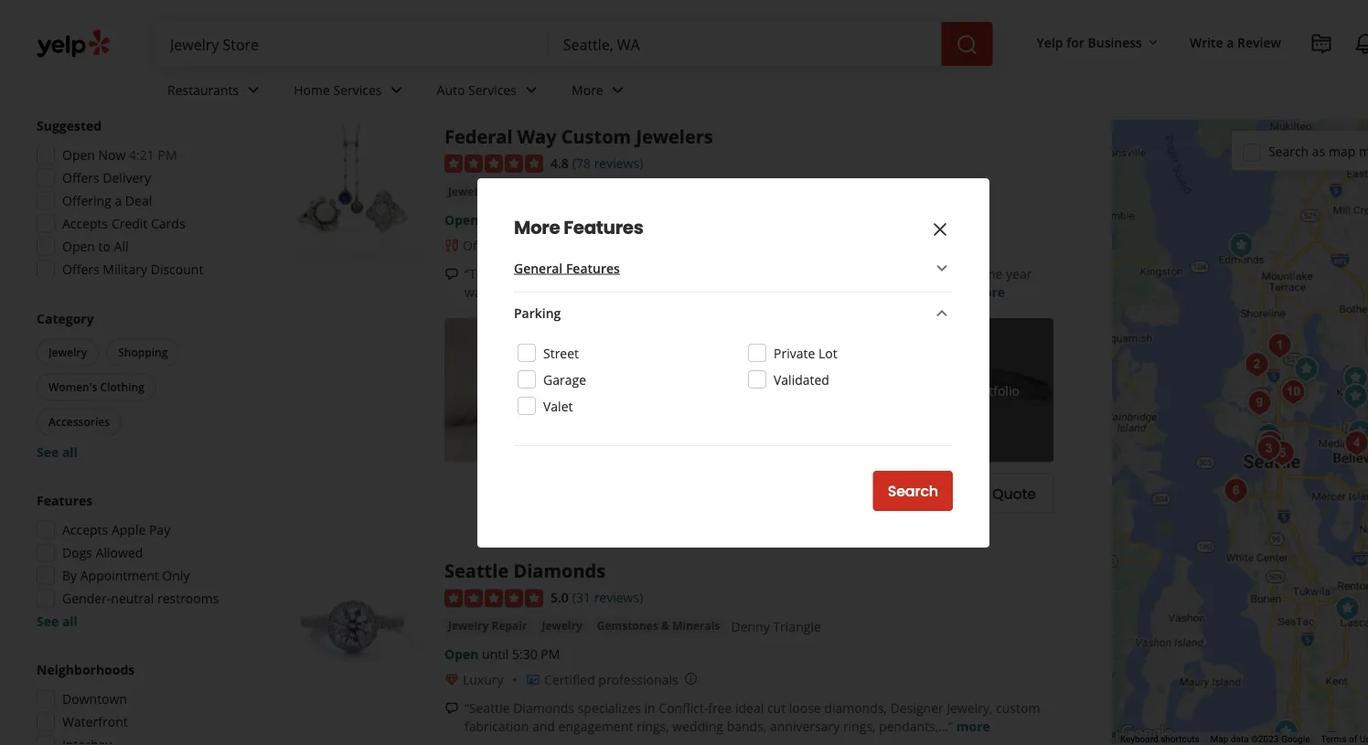 Task type: vqa. For each thing, say whether or not it's contained in the screenshot.
Write
yes



Task type: locate. For each thing, give the bounding box(es) containing it.
a for offering
[[115, 192, 122, 209]]

1 vertical spatial see all
[[37, 613, 78, 630]]

pm
[[158, 146, 177, 164], [541, 211, 560, 228], [541, 646, 560, 663]]

allowed
[[96, 544, 143, 562]]

appointment
[[80, 567, 159, 585]]

pm right 6:00
[[541, 211, 560, 228]]

1 vertical spatial search
[[888, 481, 939, 502]]

shopping link
[[316, 7, 367, 22]]

2 reviews) from the top
[[594, 589, 643, 606]]

projects image
[[1311, 33, 1333, 55]]

1 horizontal spatial services
[[468, 81, 517, 98]]

jewelry repair down 4.8 star rating image
[[448, 183, 527, 199]]

gemstones & minerals
[[597, 618, 720, 633]]

0 vertical spatial repair
[[492, 183, 527, 199]]

1 see all from the top
[[37, 444, 78, 461]]

24 chevron down v2 image
[[243, 79, 265, 101], [521, 79, 543, 101], [931, 302, 953, 324]]

24 chevron down v2 image up way
[[521, 79, 543, 101]]

ring
[[609, 265, 633, 282]]

services right auto at the top of page
[[468, 81, 517, 98]]

0 horizontal spatial 24 chevron down v2 image
[[386, 79, 408, 101]]

1 jewelry repair button from the top
[[445, 182, 531, 200]]

reviews) down custom
[[594, 154, 643, 171]]

until left 6:00
[[482, 211, 509, 228]]

jewelry repair for first jewelry repair button from the bottom
[[448, 618, 527, 633]]

more down "jewelry,"
[[957, 718, 991, 735]]

see all button down gender-
[[37, 613, 78, 630]]

t anthony jewelers image
[[1338, 379, 1369, 415]]

and down 'jewelry' at top
[[671, 283, 694, 301]]

jewelry right best
[[396, 7, 437, 22]]

0 horizontal spatial 24 chevron down v2 image
[[243, 79, 265, 101]]

way
[[518, 124, 557, 149]]

repair up open until 5:30 pm
[[492, 618, 527, 633]]

diamonds inside "seattle diamonds specializes in conflict-free ideal cut loose diamonds, designer jewelry, custom fabrication and engagement rings, wedding bands, anniversary rings, pendants,…"
[[513, 700, 575, 717]]

16 chevron right v2 image
[[294, 8, 309, 23], [374, 8, 389, 23]]

trained
[[549, 283, 592, 301]]

offers up "top-
[[463, 237, 500, 254]]

rings,
[[637, 718, 669, 735], [843, 718, 876, 735]]

1 horizontal spatial 24 chevron down v2 image
[[521, 79, 543, 101]]

0 vertical spatial all
[[62, 444, 78, 461]]

1 vertical spatial see
[[37, 444, 59, 461]]

1 horizontal spatial and
[[671, 283, 694, 301]]

group containing category
[[33, 310, 227, 462]]

2 jewelry repair from the top
[[448, 618, 527, 633]]

offers
[[62, 169, 99, 187], [463, 237, 500, 254], [62, 261, 99, 278]]

diamonds for seattle
[[514, 559, 606, 584]]

joseph jewelry image
[[1251, 425, 1288, 462], [1251, 425, 1288, 462]]

1 vertical spatial reviews)
[[594, 589, 643, 606]]

reviews)
[[594, 154, 643, 171], [594, 589, 643, 606]]

gemstones & minerals button
[[594, 617, 724, 635]]

4.8
[[551, 154, 569, 171]]

2 see all from the top
[[37, 613, 78, 630]]

0 horizontal spatial rings,
[[637, 718, 669, 735]]

more for federal way custom jewelers
[[972, 283, 1005, 301]]

open for open to all
[[62, 238, 95, 255]]

m
[[1359, 142, 1369, 160]]

services right home
[[333, 81, 382, 98]]

keyboard shortcuts
[[1121, 734, 1200, 745]]

offers for until
[[463, 237, 500, 254]]

None search field
[[156, 22, 997, 66]]

and right 'fabrication'
[[532, 718, 555, 735]]

2 vertical spatial features
[[37, 492, 93, 510]]

more link down "jewelry,"
[[957, 718, 991, 735]]

5.0
[[551, 589, 569, 606]]

until for seattle
[[482, 646, 509, 663]]

seattle diamonds link
[[445, 559, 606, 584]]

yelp left 10
[[263, 7, 287, 22]]

apple
[[111, 521, 146, 539]]

open up 16 luxury v2 icon
[[445, 646, 479, 663]]

reviews) inside (78 reviews) link
[[594, 154, 643, 171]]

1 horizontal spatial federal way custom jewelers image
[[1268, 714, 1305, 746]]

4:21
[[129, 146, 154, 164]]

a for write
[[1227, 33, 1234, 51]]

group containing neighborhoods
[[31, 661, 227, 746]]

1 reviews) from the top
[[594, 154, 643, 171]]

repair for first jewelry repair button from the bottom
[[492, 618, 527, 633]]

terms
[[1321, 734, 1347, 745]]

see all button
[[37, 444, 78, 461], [37, 613, 78, 630]]

0 vertical spatial shopping
[[316, 7, 367, 22]]

1 vertical spatial see all button
[[37, 613, 78, 630]]

2 see all button from the top
[[37, 613, 78, 630]]

features down solutions
[[566, 259, 620, 277]]

1 horizontal spatial &
[[661, 618, 670, 633]]

0 vertical spatial see
[[944, 382, 965, 399]]

isadoras antique jewelry image
[[1248, 425, 1285, 462]]

minerals
[[673, 618, 720, 633]]

green lake jewelry works image
[[1262, 328, 1299, 364]]

16 info v2 image
[[1061, 34, 1076, 48]]

jewelry repair link down 4.8 star rating image
[[445, 182, 531, 200]]

0 vertical spatial features
[[564, 215, 644, 241]]

1 jewelry repair link from the top
[[445, 182, 531, 200]]

a inside group
[[115, 192, 122, 209]]

16 chevron right v2 image right yelp link
[[294, 8, 309, 23]]

24 chevron down v2 image left auto at the top of page
[[386, 79, 408, 101]]

1 jewelry repair from the top
[[448, 183, 527, 199]]

2 accepts from the top
[[62, 521, 108, 539]]

1 services from the left
[[333, 81, 382, 98]]

1 vertical spatial shopping
[[118, 345, 168, 360]]

2 jewelry repair link from the top
[[445, 617, 531, 635]]

jewelry button down category
[[37, 339, 99, 366]]

0 vertical spatial see all button
[[37, 444, 78, 461]]

24 chevron down v2 image up of…" at the top of the page
[[931, 257, 953, 279]]

waterfront
[[62, 714, 128, 731]]

more down the one
[[972, 283, 1005, 301]]

1 repair from the top
[[492, 183, 527, 199]]

1 horizontal spatial seattle diamonds image
[[1251, 418, 1288, 455]]

16 chevron right v2 image for jewelry store
[[374, 8, 389, 23]]

features inside dropdown button
[[566, 259, 620, 277]]

0 vertical spatial seattle diamonds image
[[1251, 418, 1288, 455]]

24 chevron down v2 image inside general features dropdown button
[[931, 257, 953, 279]]

24 chevron down v2 image right restaurants
[[243, 79, 265, 101]]

1 horizontal spatial search
[[1269, 142, 1309, 160]]

custom right "jewelry,"
[[996, 700, 1041, 717]]

rated
[[496, 265, 528, 282]]

offers up offering
[[62, 169, 99, 187]]

0 horizontal spatial shopping
[[118, 345, 168, 360]]

1 vertical spatial until
[[482, 646, 509, 663]]

professionals
[[599, 671, 678, 689]]

1 all from the top
[[62, 444, 78, 461]]

map
[[1211, 734, 1229, 745]]

open up 16 offers custom solutions v2 icon
[[445, 211, 479, 228]]

crane jewelers image
[[1253, 425, 1289, 462]]

0 vertical spatial federal way custom jewelers image
[[285, 124, 423, 261]]

group containing features
[[31, 492, 227, 631]]

shortcuts
[[1161, 734, 1200, 745]]

0 horizontal spatial custom
[[807, 265, 851, 282]]

2 vertical spatial pm
[[541, 646, 560, 663]]

seattle diamonds image
[[1251, 418, 1288, 455], [285, 559, 423, 696]]

and inside "seattle diamonds specializes in conflict-free ideal cut loose diamonds, designer jewelry, custom fabrication and engagement rings, wedding bands, anniversary rings, pendants,…"
[[532, 718, 555, 735]]

custom inside '"top-rated & affordable ring repair, jewelry restoration & custom designs, backed by a one year warranty. gia trained gemologists and master goldsmiths on staff with decades of…"'
[[807, 265, 851, 282]]

1 horizontal spatial 16 chevron right v2 image
[[374, 8, 389, 23]]

24 chevron down v2 image up custom
[[607, 79, 629, 101]]

24 chevron down v2 image inside auto services link
[[521, 79, 543, 101]]

women's clothing button
[[37, 374, 156, 401]]

warranty.
[[465, 283, 522, 301]]

0 horizontal spatial federal way custom jewelers image
[[285, 124, 423, 261]]

stórica studio image
[[1251, 431, 1288, 467]]

24 chevron down v2 image inside home services link
[[386, 79, 408, 101]]

rings, down in
[[637, 718, 669, 735]]

search as map m
[[1269, 142, 1369, 160]]

see left portfolio
[[944, 382, 965, 399]]

accepts down offering
[[62, 215, 108, 232]]

5 star rating image
[[445, 589, 543, 608]]

more link for federal way custom jewelers
[[972, 283, 1005, 301]]

1 vertical spatial jewelry repair
[[448, 618, 527, 633]]

16 speech v2 image
[[445, 267, 459, 282]]

0 vertical spatial accepts
[[62, 215, 108, 232]]

kim-ngoc jewelry image
[[1265, 435, 1301, 472]]

1 vertical spatial features
[[566, 259, 620, 277]]

store
[[440, 7, 469, 22], [477, 22, 534, 53]]

repair,
[[636, 265, 675, 282]]

store up auto services link
[[477, 22, 534, 53]]

yelp
[[263, 7, 287, 22], [1037, 33, 1064, 51]]

0 vertical spatial yelp
[[263, 7, 287, 22]]

gia
[[525, 283, 546, 301]]

0 horizontal spatial seattle diamonds image
[[285, 559, 423, 696]]

1 vertical spatial and
[[532, 718, 555, 735]]

us
[[1360, 734, 1369, 745]]

store up auto at the top of page
[[440, 7, 469, 22]]

more link down the one
[[972, 283, 1005, 301]]

all
[[62, 444, 78, 461], [62, 613, 78, 630]]

of…"
[[942, 283, 968, 301]]

more inside more link
[[572, 81, 604, 98]]

0 horizontal spatial 16 chevron right v2 image
[[294, 8, 309, 23]]

jewelry up 16 info v2 image at the top of the page
[[387, 22, 473, 53]]

1 vertical spatial custom
[[996, 700, 1041, 717]]

open for open now 4:21 pm
[[62, 146, 95, 164]]

diamonds down 16 certified professionals v2 image
[[513, 700, 575, 717]]

0 vertical spatial jewelry repair
[[448, 183, 527, 199]]

0 vertical spatial see all
[[37, 444, 78, 461]]

1 horizontal spatial rings,
[[843, 718, 876, 735]]

24 chevron down v2 image inside restaurants link
[[243, 79, 265, 101]]

open left to
[[62, 238, 95, 255]]

16 chevron right v2 image for shopping
[[294, 8, 309, 23]]

1 vertical spatial jewelry repair button
[[445, 617, 531, 635]]

0 vertical spatial reviews)
[[594, 154, 643, 171]]

cut
[[767, 700, 786, 717]]

1 vertical spatial repair
[[492, 618, 527, 633]]

1 vertical spatial more
[[957, 718, 991, 735]]

1 horizontal spatial custom
[[996, 700, 1041, 717]]

earth haven metaphysics image
[[1289, 351, 1325, 388]]

more up 'general'
[[514, 215, 560, 241]]

1 vertical spatial diamonds
[[513, 700, 575, 717]]

jewelry repair link down 5 star rating "image"
[[445, 617, 531, 635]]

see all button down accessories "button"
[[37, 444, 78, 461]]

a right write
[[1227, 33, 1234, 51]]

shopping
[[316, 7, 367, 22], [118, 345, 168, 360]]

1 vertical spatial accepts
[[62, 521, 108, 539]]

& left minerals
[[661, 618, 670, 633]]

2 vertical spatial see
[[37, 613, 59, 630]]

cards
[[151, 215, 185, 232]]

auto
[[437, 81, 465, 98]]

jewelry repair down 5 star rating "image"
[[448, 618, 527, 633]]

2 services from the left
[[468, 81, 517, 98]]

16 certified professionals v2 image
[[526, 673, 541, 688]]

customized
[[503, 237, 572, 254]]

0 vertical spatial more
[[572, 81, 604, 98]]

1 vertical spatial more
[[514, 215, 560, 241]]

until up luxury
[[482, 646, 509, 663]]

0 vertical spatial more
[[972, 283, 1005, 301]]

denny triangle
[[731, 618, 821, 635]]

search for search as map m
[[1269, 142, 1309, 160]]

see portfolio link
[[910, 318, 1054, 463]]

suggested
[[37, 117, 102, 134]]

1 vertical spatial jewelry repair link
[[445, 617, 531, 635]]

reviews) up gemstones
[[594, 589, 643, 606]]

close image
[[929, 219, 951, 241]]

1 vertical spatial more link
[[957, 718, 991, 735]]

1 16 chevron right v2 image from the left
[[294, 8, 309, 23]]

repair up open until 6:00 pm
[[492, 183, 527, 199]]

1 horizontal spatial yelp
[[1037, 33, 1064, 51]]

2 repair from the top
[[492, 618, 527, 633]]

0 horizontal spatial yelp
[[263, 7, 287, 22]]

reviews) inside (31 reviews) link
[[594, 589, 643, 606]]

yelp for business button
[[1030, 26, 1168, 59]]

1 diamonds from the top
[[514, 559, 606, 584]]

jewelers
[[636, 124, 713, 149]]

custom
[[807, 265, 851, 282], [996, 700, 1041, 717]]

0 vertical spatial more link
[[972, 283, 1005, 301]]

a inside button
[[979, 484, 989, 504]]

jewelry repair button down 4.8 star rating image
[[445, 182, 531, 200]]

offers customized solutions
[[463, 237, 630, 254]]

a left "deal"
[[115, 192, 122, 209]]

0 horizontal spatial jewelry button
[[37, 339, 99, 366]]

1 horizontal spatial jewelry button
[[538, 617, 586, 635]]

a inside '"top-rated & affordable ring repair, jewelry restoration & custom designs, backed by a one year warranty. gia trained gemologists and master goldsmiths on staff with decades of…"'
[[970, 265, 977, 282]]

all down accessories "button"
[[62, 444, 78, 461]]

shopping right top
[[316, 7, 367, 22]]

1 rings, from the left
[[637, 718, 669, 735]]

0 vertical spatial offers
[[62, 169, 99, 187]]

4.8 link
[[551, 152, 569, 172]]

(31
[[573, 589, 591, 606]]

engagement
[[559, 718, 633, 735]]

1 horizontal spatial more
[[572, 81, 604, 98]]

$$$
[[145, 61, 164, 76]]

pm inside group
[[158, 146, 177, 164]]

request a quote
[[917, 484, 1036, 504]]

1 horizontal spatial shopping
[[316, 7, 367, 22]]

1 vertical spatial yelp
[[1037, 33, 1064, 51]]

0 horizontal spatial more
[[514, 215, 560, 241]]

yelp inside button
[[1037, 33, 1064, 51]]

"seattle diamonds specializes in conflict-free ideal cut loose diamonds, designer jewelry, custom fabrication and engagement rings, wedding bands, anniversary rings, pendants,…"
[[465, 700, 1041, 735]]

pm right 5:30
[[541, 646, 560, 663]]

24 chevron down v2 image
[[386, 79, 408, 101], [607, 79, 629, 101], [931, 257, 953, 279]]

1 vertical spatial offers
[[463, 237, 500, 254]]

services for auto services
[[468, 81, 517, 98]]

1 vertical spatial pm
[[541, 211, 560, 228]]

2 vertical spatial offers
[[62, 261, 99, 278]]

more
[[572, 81, 604, 98], [514, 215, 560, 241]]

more inside more features dialog
[[514, 215, 560, 241]]

1 see all button from the top
[[37, 444, 78, 461]]

2 16 chevron right v2 image from the left
[[374, 8, 389, 23]]

solutions
[[575, 237, 630, 254]]

0 vertical spatial jewelry repair button
[[445, 182, 531, 200]]

shopping up clothing
[[118, 345, 168, 360]]

a for request
[[979, 484, 989, 504]]

auto services link
[[422, 66, 557, 119]]

yelp left for in the top right of the page
[[1037, 33, 1064, 51]]

1 horizontal spatial store
[[477, 22, 534, 53]]

street
[[543, 344, 579, 362]]

2 all from the top
[[62, 613, 78, 630]]

federal way custom jewelers
[[445, 124, 713, 149]]

0 horizontal spatial search
[[888, 481, 939, 502]]

pm right 4:21
[[158, 146, 177, 164]]

0 vertical spatial until
[[482, 211, 509, 228]]

0 vertical spatial pm
[[158, 146, 177, 164]]

as
[[1313, 142, 1326, 160]]

federal way custom jewelers image
[[285, 124, 423, 261], [1268, 714, 1305, 746]]

jewelry repair button down 5 star rating "image"
[[445, 617, 531, 635]]

24 chevron down v2 image inside more link
[[607, 79, 629, 101]]

features up dogs
[[37, 492, 93, 510]]

diamonds up 5.0 link in the left of the page
[[514, 559, 606, 584]]

1 until from the top
[[482, 211, 509, 228]]

offers delivery
[[62, 169, 151, 187]]

& up goldsmiths on the right top
[[794, 265, 803, 282]]

brilliant earth image
[[1276, 374, 1312, 411], [1276, 374, 1312, 411]]

more features dialog
[[0, 0, 1369, 746]]

0 vertical spatial and
[[671, 283, 694, 301]]

0 vertical spatial custom
[[807, 265, 851, 282]]

2 horizontal spatial 24 chevron down v2 image
[[931, 302, 953, 324]]

1 horizontal spatial 24 chevron down v2 image
[[607, 79, 629, 101]]

a right by
[[970, 265, 977, 282]]

custom inside "seattle diamonds specializes in conflict-free ideal cut loose diamonds, designer jewelry, custom fabrication and engagement rings, wedding bands, anniversary rings, pendants,…"
[[996, 700, 1041, 717]]

open down suggested at the left top of the page
[[62, 146, 95, 164]]

24 chevron down v2 image down of…" at the top of the page
[[931, 302, 953, 324]]

see all down accessories "button"
[[37, 444, 78, 461]]

2 until from the top
[[482, 646, 509, 663]]

see all down gender-
[[37, 613, 78, 630]]

0 horizontal spatial services
[[333, 81, 382, 98]]

1 accepts from the top
[[62, 215, 108, 232]]

(78
[[573, 154, 591, 171]]

& up gia
[[531, 265, 541, 282]]

$$$$ button
[[177, 55, 223, 83]]

offers down open to all
[[62, 261, 99, 278]]

all down gender-
[[62, 613, 78, 630]]

see down accessories "button"
[[37, 444, 59, 461]]

24 chevron down v2 image for services
[[386, 79, 408, 101]]

accepts up dogs
[[62, 521, 108, 539]]

5.0 link
[[551, 587, 569, 607]]

0 vertical spatial jewelry repair link
[[445, 182, 531, 200]]

near
[[539, 22, 592, 53]]

features up ring
[[564, 215, 644, 241]]

see up neighborhoods
[[37, 613, 59, 630]]

16 chevron down v2 image
[[1146, 35, 1161, 50]]

2 diamonds from the top
[[513, 700, 575, 717]]

$$
[[103, 61, 115, 76]]

1 vertical spatial all
[[62, 613, 78, 630]]

jewelry repair
[[448, 183, 527, 199], [448, 618, 527, 633]]

j lewis jewelry image
[[1342, 414, 1369, 451]]

write
[[1190, 33, 1224, 51]]

group
[[31, 117, 227, 284], [33, 310, 227, 462], [31, 492, 227, 631], [31, 661, 227, 746]]

gemstones & minerals link
[[594, 617, 724, 635]]

custom up on
[[807, 265, 851, 282]]

search button
[[873, 471, 953, 511]]

more up federal way custom jewelers
[[572, 81, 604, 98]]

in
[[645, 700, 656, 717]]

search inside button
[[888, 481, 939, 502]]

0 vertical spatial search
[[1269, 142, 1309, 160]]

reviews) for diamonds
[[594, 589, 643, 606]]

info icon image
[[684, 672, 699, 686], [684, 672, 699, 686]]

0 vertical spatial diamonds
[[514, 559, 606, 584]]

a left quote
[[979, 484, 989, 504]]

services
[[333, 81, 382, 98], [468, 81, 517, 98]]

jewelry button down 5.0
[[538, 617, 586, 635]]

16 chevron right v2 image right shopping link on the left
[[374, 8, 389, 23]]

24 chevron down v2 image inside parking dropdown button
[[931, 302, 953, 324]]

open until 6:00 pm
[[445, 211, 560, 228]]

(31 reviews)
[[573, 589, 643, 606]]

designs,
[[854, 265, 903, 282]]

map region
[[1031, 81, 1369, 746]]

rings, down diamonds,
[[843, 718, 876, 735]]

0 horizontal spatial and
[[532, 718, 555, 735]]

2 horizontal spatial 24 chevron down v2 image
[[931, 257, 953, 279]]



Task type: describe. For each thing, give the bounding box(es) containing it.
downtown
[[62, 691, 127, 708]]

gemstones
[[597, 618, 659, 633]]

see all for category
[[37, 444, 78, 461]]

dogs
[[62, 544, 92, 562]]

military
[[103, 261, 147, 278]]

seattle
[[445, 559, 509, 584]]

jewelry down 4.8 star rating image
[[448, 183, 489, 199]]

northwest gold and diamond image
[[1330, 591, 1366, 628]]

more features
[[514, 215, 644, 241]]

(78 reviews)
[[573, 154, 643, 171]]

deal
[[125, 192, 152, 209]]

with
[[860, 283, 886, 301]]

accessories button
[[37, 408, 122, 436]]

pendants,…"
[[879, 718, 953, 735]]

of
[[1349, 734, 1358, 745]]

results
[[346, 73, 399, 94]]

home
[[294, 81, 330, 98]]

(31 reviews) link
[[573, 587, 643, 607]]

seattle diamonds
[[445, 559, 606, 584]]

all for category
[[62, 444, 78, 461]]

group containing suggested
[[31, 117, 227, 284]]

map data ©2023 google
[[1211, 734, 1310, 745]]

features for more features
[[564, 215, 644, 241]]

notifications image
[[1355, 33, 1369, 55]]

parking
[[514, 304, 561, 322]]

pm for federal
[[541, 211, 560, 228]]

see all button for features
[[37, 613, 78, 630]]

24 chevron down v2 image for restaurants
[[243, 79, 265, 101]]

16 info v2 image
[[403, 76, 418, 90]]

gender-
[[62, 590, 111, 607]]

olympic jewelry image
[[1242, 385, 1278, 422]]

all
[[114, 238, 129, 255]]

1 vertical spatial seattle diamonds image
[[285, 559, 423, 696]]

diamonds for "seattle
[[513, 700, 575, 717]]

terms of us
[[1321, 734, 1369, 745]]

until for federal
[[482, 211, 509, 228]]

discount
[[151, 261, 203, 278]]

valet
[[543, 397, 573, 415]]

federal way custom jewelers link
[[445, 124, 713, 149]]

lake street diamond company image
[[1338, 360, 1369, 397]]

on
[[811, 283, 827, 301]]

keyboard
[[1121, 734, 1159, 745]]

1 vertical spatial federal way custom jewelers image
[[1268, 714, 1305, 746]]

google
[[1282, 734, 1310, 745]]

open now 4:21 pm
[[62, 146, 177, 164]]

1 vertical spatial jewelry button
[[538, 617, 586, 635]]

more for seattle diamonds
[[957, 718, 991, 735]]

16 offers custom solutions v2 image
[[445, 238, 459, 253]]

google image
[[1117, 722, 1177, 746]]

sponsored
[[263, 73, 343, 94]]

10
[[309, 22, 330, 53]]

see all button for category
[[37, 444, 78, 461]]

$$$$
[[187, 61, 213, 76]]

bands,
[[727, 718, 767, 735]]

jewelry
[[678, 265, 721, 282]]

2 horizontal spatial &
[[794, 265, 803, 282]]

more for more features
[[514, 215, 560, 241]]

joseph jewelry image
[[1339, 425, 1369, 462]]

search image
[[957, 34, 978, 56]]

accepts credit cards
[[62, 215, 185, 232]]

request
[[917, 484, 976, 504]]

2 rings, from the left
[[843, 718, 876, 735]]

credit
[[111, 215, 148, 232]]

fabrication
[[465, 718, 529, 735]]

data
[[1231, 734, 1249, 745]]

all for features
[[62, 613, 78, 630]]

16 luxury v2 image
[[445, 673, 459, 688]]

accepts for accepts credit cards
[[62, 215, 108, 232]]

specializes
[[578, 700, 641, 717]]

& inside button
[[661, 618, 670, 633]]

top
[[263, 22, 304, 53]]

only
[[162, 567, 190, 585]]

2 jewelry repair button from the top
[[445, 617, 531, 635]]

general features
[[514, 259, 620, 277]]

triangle
[[773, 618, 821, 635]]

more for more
[[572, 81, 604, 98]]

jewelry down 5.0
[[542, 618, 583, 633]]

offering
[[62, 192, 111, 209]]

repair for 2nd jewelry repair button from the bottom of the page
[[492, 183, 527, 199]]

menashe & sons jewelers image
[[1218, 473, 1255, 510]]

accepts apple pay
[[62, 521, 170, 539]]

see all for features
[[37, 613, 78, 630]]

pm for seattle
[[541, 646, 560, 663]]

request a quote button
[[899, 473, 1054, 514]]

validated
[[774, 371, 830, 388]]

anniversary
[[770, 718, 840, 735]]

review
[[1238, 33, 1282, 51]]

0 horizontal spatial store
[[440, 7, 469, 22]]

reviews) for way
[[594, 154, 643, 171]]

16 speech v2 image
[[445, 702, 459, 716]]

jewelry repair for 2nd jewelry repair button from the bottom of the page
[[448, 183, 527, 199]]

loose
[[789, 700, 821, 717]]

0 vertical spatial jewelry button
[[37, 339, 99, 366]]

and inside '"top-rated & affordable ring repair, jewelry restoration & custom designs, backed by a one year warranty. gia trained gemologists and master goldsmiths on staff with decades of…"'
[[671, 283, 694, 301]]

baraka gems image
[[1239, 347, 1276, 383]]

private lot
[[774, 344, 838, 362]]

accepts for accepts apple pay
[[62, 521, 108, 539]]

jewelry link
[[538, 617, 586, 635]]

"top-
[[465, 265, 496, 282]]

jewelry down category
[[48, 345, 87, 360]]

write a review link
[[1183, 26, 1289, 59]]

jewelry store
[[396, 7, 469, 22]]

women's
[[48, 380, 97, 395]]

category
[[37, 310, 94, 328]]

open for open until 5:30 pm
[[445, 646, 479, 663]]

shopping inside button
[[118, 345, 168, 360]]

24 chevron down v2 image for features
[[931, 257, 953, 279]]

more link for seattle diamonds
[[957, 718, 991, 735]]

24 chevron down v2 image for parking
[[931, 302, 953, 324]]

user actions element
[[1022, 23, 1369, 135]]

search for search
[[888, 481, 939, 502]]

certified professionals
[[544, 671, 678, 689]]

offering a deal
[[62, 192, 152, 209]]

general
[[514, 259, 563, 277]]

j. rankin jewelers image
[[1224, 228, 1260, 264]]

offers for now
[[62, 169, 99, 187]]

services for home services
[[333, 81, 382, 98]]

24 chevron down v2 image for auto services
[[521, 79, 543, 101]]

features for general features
[[566, 259, 620, 277]]

clothing
[[100, 380, 144, 395]]

washington
[[683, 22, 819, 53]]

features inside group
[[37, 492, 93, 510]]

dogs allowed
[[62, 544, 143, 562]]

decades
[[889, 283, 938, 301]]

filters
[[37, 16, 82, 35]]

conflict-
[[659, 700, 708, 717]]

best
[[335, 22, 382, 53]]

5:30
[[512, 646, 538, 663]]

designer
[[891, 700, 944, 717]]

goldsmiths
[[742, 283, 808, 301]]

neutral
[[111, 590, 154, 607]]

offers military discount
[[62, 261, 203, 278]]

restaurants
[[167, 81, 239, 98]]

jewelry down 5 star rating "image"
[[448, 618, 489, 633]]

to
[[98, 238, 111, 255]]

yelp link
[[263, 7, 287, 22]]

gender-neutral restrooms
[[62, 590, 219, 607]]

gemologists
[[596, 283, 667, 301]]

business categories element
[[153, 66, 1369, 119]]

yelp for yelp link
[[263, 7, 287, 22]]

0 horizontal spatial &
[[531, 265, 541, 282]]

see for features
[[37, 613, 59, 630]]

shopping button
[[106, 339, 180, 366]]

see for category
[[37, 444, 59, 461]]

seattle,
[[596, 22, 679, 53]]

yelp for yelp for business
[[1037, 33, 1064, 51]]

4.8 star rating image
[[445, 155, 543, 173]]

one
[[980, 265, 1003, 282]]

open for open until 6:00 pm
[[445, 211, 479, 228]]

©2023
[[1252, 734, 1279, 745]]



